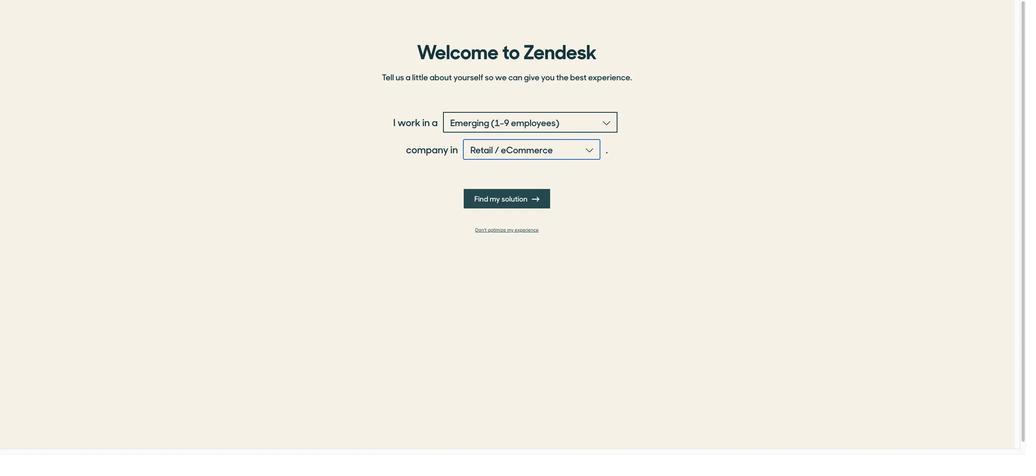 Task type: describe. For each thing, give the bounding box(es) containing it.
experience
[[515, 227, 539, 233]]

about
[[430, 71, 452, 83]]

arrow right image
[[532, 196, 540, 203]]

best
[[570, 71, 587, 83]]

.
[[606, 142, 608, 156]]

us
[[396, 71, 404, 83]]

zendesk
[[524, 36, 597, 65]]

to
[[502, 36, 520, 65]]

1 horizontal spatial in
[[450, 142, 458, 156]]

little
[[412, 71, 428, 83]]

find
[[474, 194, 488, 204]]

tell
[[382, 71, 394, 83]]

find     my solution button
[[464, 189, 550, 209]]

my inside find     my solution button
[[490, 194, 500, 204]]

so
[[485, 71, 494, 83]]

1 vertical spatial my
[[507, 227, 514, 233]]

welcome
[[417, 36, 499, 65]]

i work in a
[[393, 115, 438, 129]]



Task type: locate. For each thing, give the bounding box(es) containing it.
work
[[398, 115, 421, 129]]

don't
[[475, 227, 487, 233]]

in right the company
[[450, 142, 458, 156]]

1 horizontal spatial my
[[507, 227, 514, 233]]

0 vertical spatial a
[[406, 71, 411, 83]]

0 horizontal spatial a
[[406, 71, 411, 83]]

0 vertical spatial in
[[422, 115, 430, 129]]

we
[[495, 71, 507, 83]]

don't optimize my experience
[[475, 227, 539, 233]]

0 horizontal spatial in
[[422, 115, 430, 129]]

can
[[508, 71, 523, 83]]

my right find
[[490, 194, 500, 204]]

1 vertical spatial a
[[432, 115, 438, 129]]

1 vertical spatial in
[[450, 142, 458, 156]]

a
[[406, 71, 411, 83], [432, 115, 438, 129]]

a right work
[[432, 115, 438, 129]]

you
[[541, 71, 555, 83]]

i
[[393, 115, 396, 129]]

tell us a little about yourself so we can give you the best experience.
[[382, 71, 632, 83]]

company
[[406, 142, 449, 156]]

0 vertical spatial my
[[490, 194, 500, 204]]

0 horizontal spatial my
[[490, 194, 500, 204]]

1 horizontal spatial a
[[432, 115, 438, 129]]

a right us
[[406, 71, 411, 83]]

in
[[422, 115, 430, 129], [450, 142, 458, 156]]

don't optimize my experience link
[[377, 227, 637, 233]]

in right work
[[422, 115, 430, 129]]

company in
[[406, 142, 458, 156]]

my right optimize
[[507, 227, 514, 233]]

find     my solution
[[474, 194, 529, 204]]

yourself
[[454, 71, 483, 83]]

my
[[490, 194, 500, 204], [507, 227, 514, 233]]

optimize
[[488, 227, 506, 233]]

experience.
[[588, 71, 632, 83]]

solution
[[502, 194, 528, 204]]

give
[[524, 71, 540, 83]]

welcome to zendesk
[[417, 36, 597, 65]]

the
[[556, 71, 569, 83]]



Task type: vqa. For each thing, say whether or not it's contained in the screenshot.
Next button
no



